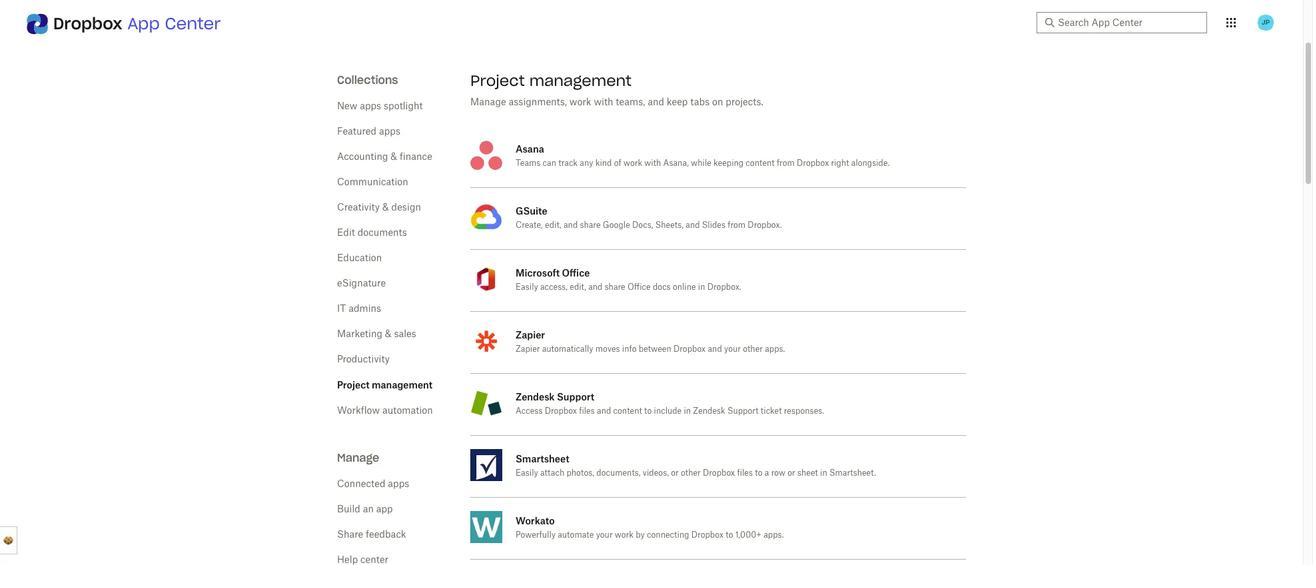 Task type: describe. For each thing, give the bounding box(es) containing it.
1 horizontal spatial project management
[[471, 71, 632, 90]]

dropbox inside smartsheet easily attach photos, documents, videos, or other dropbox files to a row or sheet in smartsheet.
[[703, 469, 735, 477]]

and inside zendesk support access dropbox files and content to include in zendesk support ticket responses.
[[597, 407, 611, 415]]

to inside 'workato powerfully automate your work by connecting dropbox to 1,000+ apps.'
[[726, 531, 733, 539]]

manage assignments, work with teams, and keep tabs on projects.
[[471, 98, 764, 107]]

education link
[[337, 254, 382, 263]]

0 vertical spatial with
[[594, 98, 614, 107]]

feedback
[[366, 531, 406, 540]]

google
[[603, 221, 630, 229]]

share inside microsoft office easily access, edit, and share office docs online in dropbox.
[[605, 283, 626, 291]]

productivity
[[337, 355, 390, 365]]

other inside zapier zapier automatically moves info between dropbox and your other apps.
[[743, 345, 763, 353]]

new apps spotlight link
[[337, 102, 423, 111]]

apps for manage
[[388, 480, 409, 489]]

documents
[[358, 229, 407, 238]]

manage for manage assignments, work with teams, and keep tabs on projects.
[[471, 98, 506, 107]]

share
[[337, 531, 363, 540]]

files inside smartsheet easily attach photos, documents, videos, or other dropbox files to a row or sheet in smartsheet.
[[737, 469, 753, 477]]

docs,
[[633, 221, 653, 229]]

2 or from the left
[[788, 469, 796, 477]]

esignature
[[337, 279, 386, 289]]

zapier zapier automatically moves info between dropbox and your other apps.
[[516, 329, 785, 353]]

in inside zendesk support access dropbox files and content to include in zendesk support ticket responses.
[[684, 407, 691, 415]]

dropbox left 'app'
[[53, 13, 122, 34]]

communication link
[[337, 178, 408, 187]]

keeping
[[714, 159, 744, 167]]

it admins
[[337, 305, 381, 314]]

& for sales
[[385, 330, 392, 339]]

featured apps link
[[337, 127, 401, 137]]

jp
[[1262, 18, 1270, 27]]

connected apps link
[[337, 480, 409, 489]]

access
[[516, 407, 543, 415]]

in inside microsoft office easily access, edit, and share office docs online in dropbox.
[[698, 283, 705, 291]]

1,000+
[[736, 531, 762, 539]]

automation
[[382, 407, 433, 416]]

easily inside smartsheet easily attach photos, documents, videos, or other dropbox files to a row or sheet in smartsheet.
[[516, 469, 538, 477]]

tabs
[[691, 98, 710, 107]]

new
[[337, 102, 358, 111]]

edit documents
[[337, 229, 407, 238]]

dropbox. for gsuite
[[748, 221, 782, 229]]

between
[[639, 345, 672, 353]]

sheet
[[798, 469, 818, 477]]

photos,
[[567, 469, 595, 477]]

and inside microsoft office easily access, edit, and share office docs online in dropbox.
[[589, 283, 603, 291]]

by
[[636, 531, 645, 539]]

gsuite
[[516, 205, 548, 217]]

1 vertical spatial zendesk
[[693, 407, 726, 415]]

to inside smartsheet easily attach photos, documents, videos, or other dropbox files to a row or sheet in smartsheet.
[[755, 469, 763, 477]]

1 vertical spatial support
[[728, 407, 759, 415]]

build an app link
[[337, 505, 393, 515]]

with inside asana teams can track any kind of work with asana, while keeping content from dropbox right alongside.
[[645, 159, 661, 167]]

microsoft
[[516, 267, 560, 279]]

0 vertical spatial management
[[530, 71, 632, 90]]

right
[[831, 159, 849, 167]]

zendesk support access dropbox files and content to include in zendesk support ticket responses.
[[516, 391, 825, 415]]

online
[[673, 283, 696, 291]]

0 vertical spatial zendesk
[[516, 391, 555, 403]]

creativity
[[337, 203, 380, 213]]

asana,
[[664, 159, 689, 167]]

app
[[127, 13, 160, 34]]

share feedback
[[337, 531, 406, 540]]

projects.
[[726, 98, 764, 107]]

1 vertical spatial office
[[628, 283, 651, 291]]

dropbox inside zendesk support access dropbox files and content to include in zendesk support ticket responses.
[[545, 407, 577, 415]]

track
[[559, 159, 578, 167]]

1 zapier from the top
[[516, 329, 545, 341]]

dropbox inside zapier zapier automatically moves info between dropbox and your other apps.
[[674, 345, 706, 353]]

row
[[772, 469, 786, 477]]

easily inside microsoft office easily access, edit, and share office docs online in dropbox.
[[516, 283, 538, 291]]

app
[[376, 505, 393, 515]]

and left slides
[[686, 221, 700, 229]]

gsuite create, edit, and share google docs, sheets, and slides from dropbox.
[[516, 205, 782, 229]]

workato powerfully automate your work by connecting dropbox to 1,000+ apps.
[[516, 515, 784, 539]]

share feedback link
[[337, 531, 406, 540]]

videos,
[[643, 469, 669, 477]]

share inside gsuite create, edit, and share google docs, sheets, and slides from dropbox.
[[580, 221, 601, 229]]

sales
[[394, 330, 416, 339]]

Search App Center text field
[[1058, 15, 1200, 30]]

0 vertical spatial project
[[471, 71, 525, 90]]

and inside zapier zapier automatically moves info between dropbox and your other apps.
[[708, 345, 722, 353]]

include
[[654, 407, 682, 415]]

dropbox. for microsoft office
[[708, 283, 742, 291]]

keep
[[667, 98, 688, 107]]

assignments,
[[509, 98, 567, 107]]

an
[[363, 505, 374, 515]]

1 vertical spatial apps
[[379, 127, 401, 137]]

docs
[[653, 283, 671, 291]]

ticket
[[761, 407, 782, 415]]

marketing
[[337, 330, 383, 339]]

in inside smartsheet easily attach photos, documents, videos, or other dropbox files to a row or sheet in smartsheet.
[[821, 469, 828, 477]]

marketing & sales
[[337, 330, 416, 339]]

workflow
[[337, 407, 380, 416]]

smartsheet easily attach photos, documents, videos, or other dropbox files to a row or sheet in smartsheet.
[[516, 453, 876, 477]]

any
[[580, 159, 593, 167]]

info
[[622, 345, 637, 353]]

can
[[543, 159, 557, 167]]

apps. for workato
[[764, 531, 784, 539]]

2 zapier from the top
[[516, 345, 540, 353]]

work inside asana teams can track any kind of work with asana, while keeping content from dropbox right alongside.
[[624, 159, 643, 167]]

powerfully
[[516, 531, 556, 539]]

accounting
[[337, 153, 388, 162]]



Task type: vqa. For each thing, say whether or not it's contained in the screenshot.


Task type: locate. For each thing, give the bounding box(es) containing it.
work right assignments, at the top left
[[570, 98, 592, 107]]

0 vertical spatial from
[[777, 159, 795, 167]]

slides
[[702, 221, 726, 229]]

0 horizontal spatial files
[[579, 407, 595, 415]]

0 horizontal spatial in
[[684, 407, 691, 415]]

apps. right '1,000+'
[[764, 531, 784, 539]]

0 horizontal spatial project management
[[337, 379, 433, 391]]

0 vertical spatial apps
[[360, 102, 381, 111]]

in right sheet
[[821, 469, 828, 477]]

0 vertical spatial files
[[579, 407, 595, 415]]

1 or from the left
[[671, 469, 679, 477]]

other inside smartsheet easily attach photos, documents, videos, or other dropbox files to a row or sheet in smartsheet.
[[681, 469, 701, 477]]

2 easily from the top
[[516, 469, 538, 477]]

in right online
[[698, 283, 705, 291]]

spotlight
[[384, 102, 423, 111]]

project up assignments, at the top left
[[471, 71, 525, 90]]

1 horizontal spatial manage
[[471, 98, 506, 107]]

with
[[594, 98, 614, 107], [645, 159, 661, 167]]

1 easily from the top
[[516, 283, 538, 291]]

a
[[765, 469, 769, 477]]

connected apps
[[337, 480, 409, 489]]

1 vertical spatial files
[[737, 469, 753, 477]]

management up the automation
[[372, 379, 433, 391]]

0 vertical spatial work
[[570, 98, 592, 107]]

1 vertical spatial &
[[383, 203, 389, 213]]

office left docs at the bottom
[[628, 283, 651, 291]]

center
[[165, 13, 221, 34]]

0 vertical spatial apps.
[[765, 345, 785, 353]]

documents,
[[597, 469, 641, 477]]

connecting
[[647, 531, 689, 539]]

dropbox right connecting
[[692, 531, 724, 539]]

dropbox left a in the right bottom of the page
[[703, 469, 735, 477]]

automatically
[[542, 345, 594, 353]]

edit documents link
[[337, 229, 407, 238]]

share left google
[[580, 221, 601, 229]]

other right videos,
[[681, 469, 701, 477]]

files inside zendesk support access dropbox files and content to include in zendesk support ticket responses.
[[579, 407, 595, 415]]

apps. for zapier
[[765, 345, 785, 353]]

from right slides
[[728, 221, 746, 229]]

2 vertical spatial in
[[821, 469, 828, 477]]

0 vertical spatial in
[[698, 283, 705, 291]]

1 horizontal spatial or
[[788, 469, 796, 477]]

accounting & finance
[[337, 153, 432, 162]]

build an app
[[337, 505, 393, 515]]

manage up the connected
[[337, 451, 379, 465]]

education
[[337, 254, 382, 263]]

and left the keep
[[648, 98, 665, 107]]

1 vertical spatial project
[[337, 379, 370, 391]]

1 vertical spatial management
[[372, 379, 433, 391]]

apps.
[[765, 345, 785, 353], [764, 531, 784, 539]]

while
[[691, 159, 712, 167]]

share
[[580, 221, 601, 229], [605, 283, 626, 291]]

0 vertical spatial edit,
[[545, 221, 562, 229]]

zapier
[[516, 329, 545, 341], [516, 345, 540, 353]]

0 vertical spatial office
[[562, 267, 590, 279]]

0 horizontal spatial edit,
[[545, 221, 562, 229]]

content inside asana teams can track any kind of work with asana, while keeping content from dropbox right alongside.
[[746, 159, 775, 167]]

0 horizontal spatial with
[[594, 98, 614, 107]]

content right keeping
[[746, 159, 775, 167]]

jp button
[[1256, 12, 1277, 33]]

creativity & design
[[337, 203, 421, 213]]

project
[[471, 71, 525, 90], [337, 379, 370, 391]]

work right of
[[624, 159, 643, 167]]

0 horizontal spatial project
[[337, 379, 370, 391]]

0 vertical spatial share
[[580, 221, 601, 229]]

& left sales
[[385, 330, 392, 339]]

apps. inside 'workato powerfully automate your work by connecting dropbox to 1,000+ apps.'
[[764, 531, 784, 539]]

2 horizontal spatial in
[[821, 469, 828, 477]]

dropbox. right online
[[708, 283, 742, 291]]

apps up accounting & finance
[[379, 127, 401, 137]]

and right create,
[[564, 221, 578, 229]]

content left include
[[614, 407, 642, 415]]

files right access
[[579, 407, 595, 415]]

0 horizontal spatial office
[[562, 267, 590, 279]]

2 vertical spatial to
[[726, 531, 733, 539]]

1 vertical spatial edit,
[[570, 283, 586, 291]]

project management up the workflow automation
[[337, 379, 433, 391]]

alongside.
[[852, 159, 890, 167]]

office
[[562, 267, 590, 279], [628, 283, 651, 291]]

other up ticket
[[743, 345, 763, 353]]

0 horizontal spatial content
[[614, 407, 642, 415]]

marketing & sales link
[[337, 330, 416, 339]]

support down automatically
[[557, 391, 595, 403]]

0 vertical spatial dropbox.
[[748, 221, 782, 229]]

dropbox right access
[[545, 407, 577, 415]]

0 vertical spatial your
[[724, 345, 741, 353]]

and right the between
[[708, 345, 722, 353]]

communication
[[337, 178, 408, 187]]

asana teams can track any kind of work with asana, while keeping content from dropbox right alongside.
[[516, 143, 890, 167]]

dropbox. inside microsoft office easily access, edit, and share office docs online in dropbox.
[[708, 283, 742, 291]]

1 horizontal spatial content
[[746, 159, 775, 167]]

new apps spotlight
[[337, 102, 423, 111]]

on
[[713, 98, 723, 107]]

workflow automation link
[[337, 407, 433, 416]]

files
[[579, 407, 595, 415], [737, 469, 753, 477]]

& for finance
[[391, 153, 397, 162]]

asana
[[516, 143, 544, 155]]

to
[[645, 407, 652, 415], [755, 469, 763, 477], [726, 531, 733, 539]]

1 vertical spatial with
[[645, 159, 661, 167]]

support left ticket
[[728, 407, 759, 415]]

1 horizontal spatial files
[[737, 469, 753, 477]]

or right row
[[788, 469, 796, 477]]

0 vertical spatial other
[[743, 345, 763, 353]]

create,
[[516, 221, 543, 229]]

or right videos,
[[671, 469, 679, 477]]

& left design
[[383, 203, 389, 213]]

0 vertical spatial easily
[[516, 283, 538, 291]]

1 vertical spatial other
[[681, 469, 701, 477]]

access,
[[540, 283, 568, 291]]

project management link
[[337, 379, 433, 391]]

smartsheet
[[516, 453, 570, 465]]

featured
[[337, 127, 377, 137]]

0 horizontal spatial management
[[372, 379, 433, 391]]

1 horizontal spatial support
[[728, 407, 759, 415]]

with left teams,
[[594, 98, 614, 107]]

work left by
[[615, 531, 634, 539]]

0 vertical spatial content
[[746, 159, 775, 167]]

admins
[[349, 305, 381, 314]]

dropbox inside 'workato powerfully automate your work by connecting dropbox to 1,000+ apps.'
[[692, 531, 724, 539]]

0 horizontal spatial to
[[645, 407, 652, 415]]

easily down smartsheet
[[516, 469, 538, 477]]

edit, inside microsoft office easily access, edit, and share office docs online in dropbox.
[[570, 283, 586, 291]]

edit
[[337, 229, 355, 238]]

1 horizontal spatial in
[[698, 283, 705, 291]]

teams,
[[616, 98, 645, 107]]

1 vertical spatial easily
[[516, 469, 538, 477]]

easily
[[516, 283, 538, 291], [516, 469, 538, 477]]

workflow automation
[[337, 407, 433, 416]]

your
[[724, 345, 741, 353], [596, 531, 613, 539]]

& left finance at the top of the page
[[391, 153, 397, 162]]

1 horizontal spatial your
[[724, 345, 741, 353]]

1 vertical spatial your
[[596, 531, 613, 539]]

apps right 'new'
[[360, 102, 381, 111]]

files left a in the right bottom of the page
[[737, 469, 753, 477]]

your inside 'workato powerfully automate your work by connecting dropbox to 1,000+ apps.'
[[596, 531, 613, 539]]

1 vertical spatial from
[[728, 221, 746, 229]]

0 horizontal spatial zendesk
[[516, 391, 555, 403]]

management
[[530, 71, 632, 90], [372, 379, 433, 391]]

manage for manage
[[337, 451, 379, 465]]

project management up assignments, at the top left
[[471, 71, 632, 90]]

0 horizontal spatial your
[[596, 531, 613, 539]]

1 horizontal spatial office
[[628, 283, 651, 291]]

and down moves
[[597, 407, 611, 415]]

share left docs at the bottom
[[605, 283, 626, 291]]

in right include
[[684, 407, 691, 415]]

edit, right access,
[[570, 283, 586, 291]]

with left asana,
[[645, 159, 661, 167]]

apps. inside zapier zapier automatically moves info between dropbox and your other apps.
[[765, 345, 785, 353]]

1 horizontal spatial project
[[471, 71, 525, 90]]

1 vertical spatial zapier
[[516, 345, 540, 353]]

apps
[[360, 102, 381, 111], [379, 127, 401, 137], [388, 480, 409, 489]]

microsoft office easily access, edit, and share office docs online in dropbox.
[[516, 267, 742, 291]]

zapier left automatically
[[516, 345, 540, 353]]

responses.
[[784, 407, 825, 415]]

automate
[[558, 531, 594, 539]]

design
[[392, 203, 421, 213]]

0 horizontal spatial other
[[681, 469, 701, 477]]

to left a in the right bottom of the page
[[755, 469, 763, 477]]

1 vertical spatial content
[[614, 407, 642, 415]]

content inside zendesk support access dropbox files and content to include in zendesk support ticket responses.
[[614, 407, 642, 415]]

dropbox right the between
[[674, 345, 706, 353]]

connected
[[337, 480, 386, 489]]

your inside zapier zapier automatically moves info between dropbox and your other apps.
[[724, 345, 741, 353]]

2 horizontal spatial to
[[755, 469, 763, 477]]

1 vertical spatial manage
[[337, 451, 379, 465]]

dropbox app center
[[53, 13, 221, 34]]

apps. up ticket
[[765, 345, 785, 353]]

and
[[648, 98, 665, 107], [564, 221, 578, 229], [686, 221, 700, 229], [589, 283, 603, 291], [708, 345, 722, 353], [597, 407, 611, 415]]

1 horizontal spatial edit,
[[570, 283, 586, 291]]

work
[[570, 98, 592, 107], [624, 159, 643, 167], [615, 531, 634, 539]]

1 horizontal spatial from
[[777, 159, 795, 167]]

accounting & finance link
[[337, 153, 432, 162]]

edit, inside gsuite create, edit, and share google docs, sheets, and slides from dropbox.
[[545, 221, 562, 229]]

dropbox. inside gsuite create, edit, and share google docs, sheets, and slides from dropbox.
[[748, 221, 782, 229]]

project up the workflow
[[337, 379, 370, 391]]

0 vertical spatial to
[[645, 407, 652, 415]]

1 vertical spatial dropbox.
[[708, 283, 742, 291]]

zendesk right include
[[693, 407, 726, 415]]

0 vertical spatial manage
[[471, 98, 506, 107]]

1 vertical spatial work
[[624, 159, 643, 167]]

dropbox. right slides
[[748, 221, 782, 229]]

finance
[[400, 153, 432, 162]]

work inside 'workato powerfully automate your work by connecting dropbox to 1,000+ apps.'
[[615, 531, 634, 539]]

esignature link
[[337, 279, 386, 289]]

2 vertical spatial apps
[[388, 480, 409, 489]]

creativity & design link
[[337, 203, 421, 213]]

0 vertical spatial support
[[557, 391, 595, 403]]

1 horizontal spatial to
[[726, 531, 733, 539]]

0 horizontal spatial or
[[671, 469, 679, 477]]

from inside asana teams can track any kind of work with asana, while keeping content from dropbox right alongside.
[[777, 159, 795, 167]]

to inside zendesk support access dropbox files and content to include in zendesk support ticket responses.
[[645, 407, 652, 415]]

edit, right create,
[[545, 221, 562, 229]]

from
[[777, 159, 795, 167], [728, 221, 746, 229]]

to left include
[[645, 407, 652, 415]]

collections
[[337, 73, 398, 87]]

0 horizontal spatial from
[[728, 221, 746, 229]]

other
[[743, 345, 763, 353], [681, 469, 701, 477]]

0 horizontal spatial dropbox.
[[708, 283, 742, 291]]

1 vertical spatial in
[[684, 407, 691, 415]]

zendesk up access
[[516, 391, 555, 403]]

1 horizontal spatial dropbox.
[[748, 221, 782, 229]]

zapier up automatically
[[516, 329, 545, 341]]

1 vertical spatial share
[[605, 283, 626, 291]]

attach
[[540, 469, 565, 477]]

dropbox inside asana teams can track any kind of work with asana, while keeping content from dropbox right alongside.
[[797, 159, 829, 167]]

1 horizontal spatial share
[[605, 283, 626, 291]]

1 horizontal spatial with
[[645, 159, 661, 167]]

0 horizontal spatial support
[[557, 391, 595, 403]]

from left right in the right of the page
[[777, 159, 795, 167]]

manage left assignments, at the top left
[[471, 98, 506, 107]]

to left '1,000+'
[[726, 531, 733, 539]]

0 horizontal spatial manage
[[337, 451, 379, 465]]

smartsheet.
[[830, 469, 876, 477]]

2 vertical spatial work
[[615, 531, 634, 539]]

1 vertical spatial apps.
[[764, 531, 784, 539]]

dropbox left right in the right of the page
[[797, 159, 829, 167]]

it
[[337, 305, 346, 314]]

1 vertical spatial project management
[[337, 379, 433, 391]]

teams
[[516, 159, 541, 167]]

workato
[[516, 515, 555, 527]]

0 vertical spatial project management
[[471, 71, 632, 90]]

2 vertical spatial &
[[385, 330, 392, 339]]

easily down microsoft
[[516, 283, 538, 291]]

management up manage assignments, work with teams, and keep tabs on projects.
[[530, 71, 632, 90]]

apps up app
[[388, 480, 409, 489]]

productivity link
[[337, 355, 390, 365]]

1 horizontal spatial other
[[743, 345, 763, 353]]

0 vertical spatial zapier
[[516, 329, 545, 341]]

1 vertical spatial to
[[755, 469, 763, 477]]

1 horizontal spatial management
[[530, 71, 632, 90]]

from inside gsuite create, edit, and share google docs, sheets, and slides from dropbox.
[[728, 221, 746, 229]]

1 horizontal spatial zendesk
[[693, 407, 726, 415]]

0 vertical spatial &
[[391, 153, 397, 162]]

& for design
[[383, 203, 389, 213]]

apps for collections
[[360, 102, 381, 111]]

office up access,
[[562, 267, 590, 279]]

kind
[[596, 159, 612, 167]]

featured apps
[[337, 127, 401, 137]]

0 horizontal spatial share
[[580, 221, 601, 229]]

and right access,
[[589, 283, 603, 291]]



